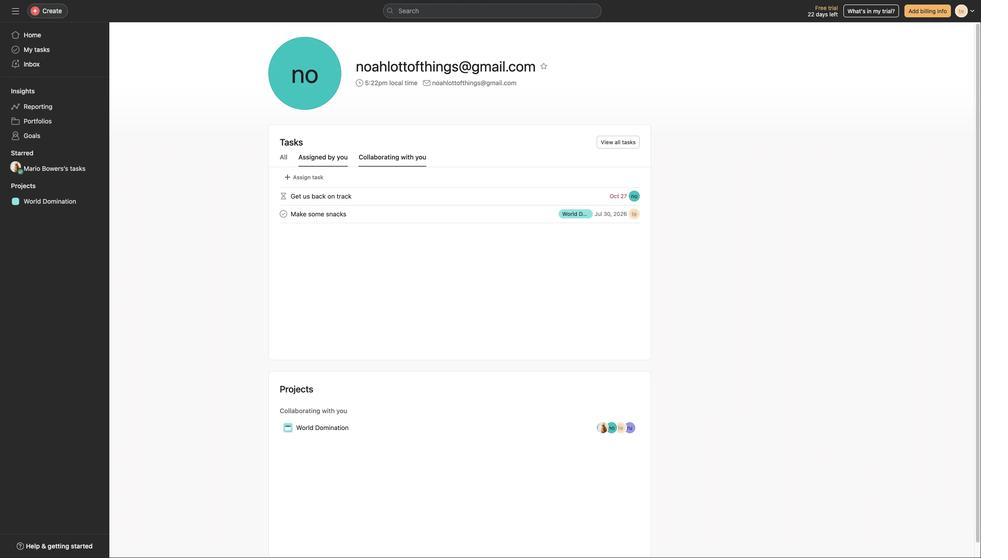 Task type: describe. For each thing, give the bounding box(es) containing it.
mb inside "starred" element
[[11, 164, 20, 170]]

my tasks link
[[5, 42, 104, 57]]

domination inside the projects element
[[43, 198, 76, 205]]

help & getting started
[[26, 543, 93, 550]]

&
[[42, 543, 46, 550]]

add billing info
[[909, 8, 948, 14]]

goals
[[24, 132, 40, 140]]

reporting
[[24, 103, 52, 110]]

1 vertical spatial mb
[[599, 425, 607, 431]]

world domination link inside collaborating with you tab panel
[[559, 210, 609, 219]]

5:22pm
[[365, 79, 388, 87]]

1 horizontal spatial projects
[[280, 384, 314, 395]]

back
[[312, 193, 326, 200]]

tasks inside 'link'
[[34, 46, 50, 53]]

collaborating for collaborating with you
[[280, 407, 320, 415]]

bowers's
[[42, 165, 68, 172]]

completed image
[[278, 209, 289, 220]]

view all tasks
[[601, 139, 636, 145]]

2 vertical spatial no
[[609, 425, 615, 431]]

add billing info button
[[905, 5, 952, 17]]

world domination inside collaborating with you tab panel
[[563, 211, 609, 217]]

add
[[909, 8, 919, 14]]

ru
[[628, 425, 633, 431]]

home
[[24, 31, 41, 39]]

oct
[[610, 193, 619, 199]]

with
[[401, 153, 414, 161]]

what's in my trial?
[[848, 8, 896, 14]]

tasks for mario bowers's tasks
[[70, 165, 86, 172]]

noahlottofthings@gmail.com link
[[432, 78, 517, 88]]

help & getting started button
[[11, 539, 99, 555]]

what's in my trial? button
[[844, 5, 900, 17]]

oct 27 button
[[610, 193, 627, 199]]

1 horizontal spatial world domination
[[296, 424, 349, 432]]

search button
[[383, 4, 602, 18]]

no button
[[629, 191, 640, 202]]

hide sidebar image
[[12, 7, 19, 15]]

view all tasks button
[[597, 136, 640, 149]]

inbox
[[24, 60, 40, 68]]

portfolios
[[24, 117, 52, 125]]

get us back on track
[[291, 193, 352, 200]]

you for collaborating with you
[[416, 153, 427, 161]]

0 vertical spatial noahlottofthings@gmail.com
[[356, 57, 536, 75]]

projects button
[[0, 181, 36, 191]]

goals link
[[5, 129, 104, 143]]

inbox link
[[5, 57, 104, 72]]

with you
[[322, 407, 348, 415]]

my
[[24, 46, 33, 53]]

my
[[874, 8, 881, 14]]

some
[[308, 210, 324, 218]]

calendar image
[[285, 425, 291, 431]]

te inside button
[[632, 211, 637, 217]]

2 vertical spatial domination
[[315, 424, 349, 432]]

world inside collaborating with you tab panel
[[563, 211, 578, 217]]

on
[[328, 193, 335, 200]]

assign task button
[[280, 171, 328, 184]]

what's
[[848, 8, 866, 14]]

home link
[[5, 28, 104, 42]]

track
[[337, 193, 352, 200]]

tasks
[[280, 137, 303, 148]]

make some snacks
[[291, 210, 347, 218]]

jul
[[595, 211, 603, 217]]

getting
[[48, 543, 69, 550]]

trial
[[829, 5, 839, 11]]

in
[[868, 8, 872, 14]]

create
[[42, 7, 62, 15]]

free
[[816, 5, 827, 11]]

left
[[830, 11, 839, 17]]

starred
[[11, 149, 33, 157]]



Task type: locate. For each thing, give the bounding box(es) containing it.
1 horizontal spatial collaborating
[[359, 153, 399, 161]]

starred element
[[0, 145, 109, 178]]

1 horizontal spatial domination
[[315, 424, 349, 432]]

1 vertical spatial te
[[619, 425, 624, 431]]

2026
[[614, 211, 627, 217]]

0 vertical spatial mb
[[11, 164, 20, 170]]

1 vertical spatial collaborating
[[280, 407, 320, 415]]

1 horizontal spatial te
[[632, 211, 637, 217]]

projects inside projects dropdown button
[[11, 182, 36, 190]]

collaborating with you
[[359, 153, 427, 161]]

world inside the projects element
[[24, 198, 41, 205]]

world left "jul"
[[563, 211, 578, 217]]

world domination inside the projects element
[[24, 198, 76, 205]]

assign
[[293, 174, 311, 181]]

snacks
[[326, 210, 347, 218]]

tasks tabs tab list
[[269, 152, 651, 167]]

jul 30, 2026 button
[[595, 211, 627, 217]]

no
[[291, 58, 319, 88], [632, 193, 638, 199], [609, 425, 615, 431]]

0 vertical spatial world domination link
[[5, 194, 104, 209]]

1 vertical spatial projects
[[280, 384, 314, 395]]

collaborating
[[359, 153, 399, 161], [280, 407, 320, 415]]

task
[[312, 174, 324, 181]]

collaborating left with
[[359, 153, 399, 161]]

1 vertical spatial noahlottofthings@gmail.com
[[432, 79, 517, 87]]

time
[[405, 79, 418, 87]]

te button
[[629, 209, 640, 220]]

noahlottofthings@gmail.com
[[356, 57, 536, 75], [432, 79, 517, 87]]

world down projects dropdown button
[[24, 198, 41, 205]]

collaborating inside tasks tabs tab list
[[359, 153, 399, 161]]

0 vertical spatial world
[[24, 198, 41, 205]]

domination down with you
[[315, 424, 349, 432]]

us
[[303, 193, 310, 200]]

my tasks
[[24, 46, 50, 53]]

world right calendar icon
[[296, 424, 314, 432]]

0 horizontal spatial you
[[337, 153, 348, 161]]

portfolios link
[[5, 114, 104, 129]]

projects element
[[0, 178, 109, 211]]

world domination link inside the projects element
[[5, 194, 104, 209]]

started
[[71, 543, 93, 550]]

collaborating for collaborating with you
[[359, 153, 399, 161]]

0 horizontal spatial world
[[24, 198, 41, 205]]

0 horizontal spatial te
[[619, 425, 624, 431]]

projects down mario
[[11, 182, 36, 190]]

projects up the collaborating with you
[[280, 384, 314, 395]]

mario
[[24, 165, 40, 172]]

trial?
[[883, 8, 896, 14]]

assign task
[[293, 174, 324, 181]]

world
[[24, 198, 41, 205], [563, 211, 578, 217], [296, 424, 314, 432]]

by
[[328, 153, 335, 161]]

all
[[280, 153, 288, 161]]

collaborating up calendar icon
[[280, 407, 320, 415]]

1 horizontal spatial world domination link
[[559, 210, 609, 219]]

info
[[938, 8, 948, 14]]

all
[[615, 139, 621, 145]]

2 horizontal spatial no
[[632, 193, 638, 199]]

assigned
[[299, 153, 326, 161]]

5:22pm local time
[[365, 79, 418, 87]]

you right "by"
[[337, 153, 348, 161]]

you for assigned by you
[[337, 153, 348, 161]]

1 vertical spatial domination
[[579, 211, 609, 217]]

assigned by you
[[299, 153, 348, 161]]

0 vertical spatial tasks
[[34, 46, 50, 53]]

0 horizontal spatial projects
[[11, 182, 36, 190]]

dependencies image
[[280, 193, 287, 200]]

2 vertical spatial world
[[296, 424, 314, 432]]

tasks for view all tasks
[[623, 139, 636, 145]]

0 vertical spatial collaborating
[[359, 153, 399, 161]]

tasks inside button
[[623, 139, 636, 145]]

0 horizontal spatial mb
[[11, 164, 20, 170]]

0 vertical spatial world domination
[[24, 198, 76, 205]]

0 horizontal spatial tasks
[[34, 46, 50, 53]]

0 vertical spatial projects
[[11, 182, 36, 190]]

domination down bowers's
[[43, 198, 76, 205]]

mb
[[11, 164, 20, 170], [599, 425, 607, 431]]

1 vertical spatial world domination link
[[559, 210, 609, 219]]

0 vertical spatial domination
[[43, 198, 76, 205]]

2 horizontal spatial domination
[[579, 211, 609, 217]]

0 vertical spatial te
[[632, 211, 637, 217]]

0 horizontal spatial world domination
[[24, 198, 76, 205]]

1 horizontal spatial mb
[[599, 425, 607, 431]]

mb left ru
[[599, 425, 607, 431]]

world domination link
[[5, 194, 104, 209], [559, 210, 609, 219]]

collaborating with you tab panel
[[269, 167, 651, 225]]

te
[[632, 211, 637, 217], [619, 425, 624, 431]]

get
[[291, 193, 301, 200]]

te right 2026
[[632, 211, 637, 217]]

collaborating with you
[[280, 407, 348, 415]]

insights button
[[0, 87, 35, 96]]

starred button
[[0, 149, 33, 158]]

2 you from the left
[[416, 153, 427, 161]]

insights
[[11, 87, 35, 95]]

oct 27
[[610, 193, 627, 199]]

1 vertical spatial tasks
[[623, 139, 636, 145]]

search list box
[[383, 4, 602, 18]]

0 vertical spatial no
[[291, 58, 319, 88]]

2 vertical spatial world domination
[[296, 424, 349, 432]]

tasks inside "starred" element
[[70, 165, 86, 172]]

1 vertical spatial world
[[563, 211, 578, 217]]

22
[[808, 11, 815, 17]]

1 you from the left
[[337, 153, 348, 161]]

2 vertical spatial tasks
[[70, 165, 86, 172]]

make
[[291, 210, 307, 218]]

2 horizontal spatial tasks
[[623, 139, 636, 145]]

tasks right bowers's
[[70, 165, 86, 172]]

days
[[816, 11, 829, 17]]

Completed checkbox
[[278, 209, 289, 220]]

0 horizontal spatial domination
[[43, 198, 76, 205]]

0 horizontal spatial world domination link
[[5, 194, 104, 209]]

1 vertical spatial world domination
[[563, 211, 609, 217]]

1 horizontal spatial tasks
[[70, 165, 86, 172]]

mb down starred dropdown button on the left of the page
[[11, 164, 20, 170]]

0 horizontal spatial no
[[291, 58, 319, 88]]

reporting link
[[5, 99, 104, 114]]

no inside button
[[632, 193, 638, 199]]

local
[[390, 79, 403, 87]]

help
[[26, 543, 40, 550]]

0 horizontal spatial collaborating
[[280, 407, 320, 415]]

world domination
[[24, 198, 76, 205], [563, 211, 609, 217], [296, 424, 349, 432]]

free trial 22 days left
[[808, 5, 839, 17]]

tasks right my
[[34, 46, 50, 53]]

tasks
[[34, 46, 50, 53], [623, 139, 636, 145], [70, 165, 86, 172]]

tasks right all
[[623, 139, 636, 145]]

projects
[[11, 182, 36, 190], [280, 384, 314, 395]]

1 horizontal spatial world
[[296, 424, 314, 432]]

add to starred image
[[541, 62, 548, 70]]

billing
[[921, 8, 936, 14]]

domination inside collaborating with you tab panel
[[579, 211, 609, 217]]

1 vertical spatial no
[[632, 193, 638, 199]]

te left ru
[[619, 425, 624, 431]]

insights element
[[0, 83, 109, 145]]

domination
[[43, 198, 76, 205], [579, 211, 609, 217], [315, 424, 349, 432]]

domination left 2026
[[579, 211, 609, 217]]

1 horizontal spatial you
[[416, 153, 427, 161]]

2 horizontal spatial world
[[563, 211, 578, 217]]

2 horizontal spatial world domination
[[563, 211, 609, 217]]

search
[[399, 7, 419, 15]]

27
[[621, 193, 627, 199]]

mario bowers's tasks
[[24, 165, 86, 172]]

30,
[[604, 211, 612, 217]]

you
[[337, 153, 348, 161], [416, 153, 427, 161]]

global element
[[0, 22, 109, 77]]

view
[[601, 139, 614, 145]]

create button
[[27, 4, 68, 18]]

jul 30, 2026
[[595, 211, 627, 217]]

you right with
[[416, 153, 427, 161]]

1 horizontal spatial no
[[609, 425, 615, 431]]



Task type: vqa. For each thing, say whether or not it's contained in the screenshot.
rightmost World Domination
yes



